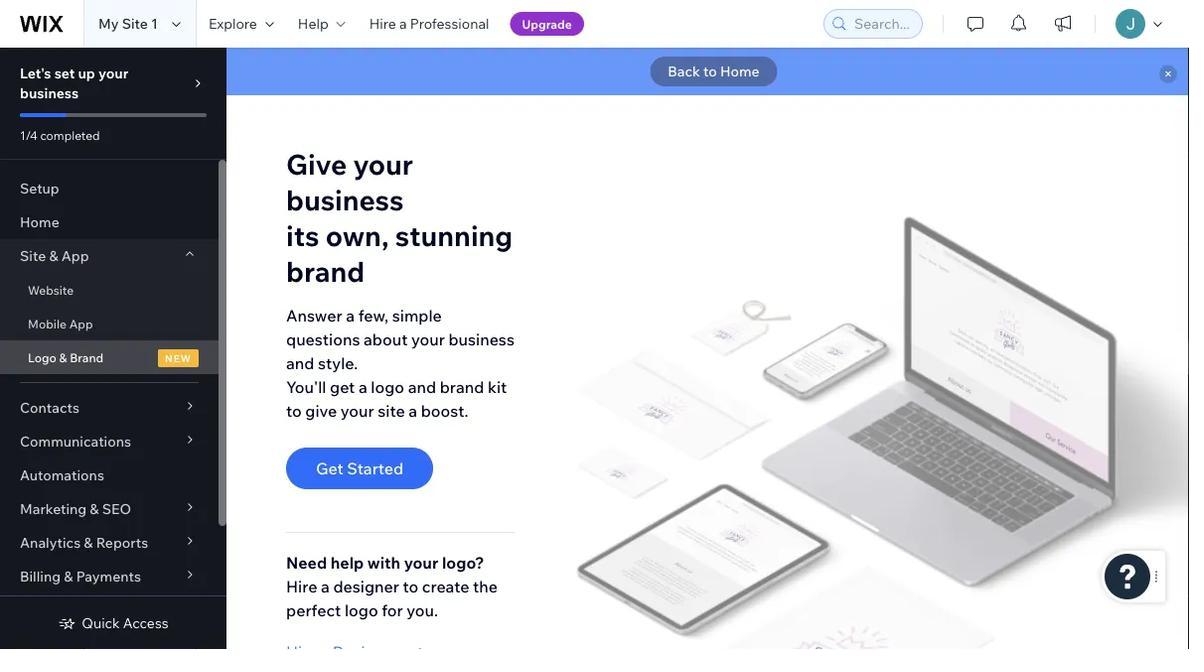 Task type: vqa. For each thing, say whether or not it's contained in the screenshot.
Logo & Brand at the bottom of page
yes



Task type: describe. For each thing, give the bounding box(es) containing it.
your inside give your business its own, stunning brand
[[353, 146, 413, 181]]

you.
[[407, 601, 438, 621]]

billing
[[20, 568, 61, 586]]

logo inside "need help with your logo? hire a designer to create the perfect logo for you."
[[345, 601, 378, 621]]

create
[[422, 577, 470, 597]]

brand inside answer a few, simple questions about your business and style. you'll get a logo and brand kit to give your site a boost.
[[440, 377, 484, 397]]

help
[[331, 553, 364, 573]]

started
[[347, 459, 404, 479]]

kit
[[488, 377, 507, 397]]

automations link
[[0, 459, 219, 493]]

business inside answer a few, simple questions about your business and style. you'll get a logo and brand kit to give your site a boost.
[[449, 330, 515, 349]]

hire a professional
[[369, 15, 489, 32]]

back to home
[[668, 63, 760, 80]]

hire a professional link
[[357, 0, 501, 48]]

automations
[[20, 467, 104, 484]]

business inside let's set up your business
[[20, 84, 79, 102]]

the
[[473, 577, 498, 597]]

logo & brand
[[28, 350, 104, 365]]

for
[[382, 601, 403, 621]]

your down get
[[341, 401, 374, 421]]

stunning
[[395, 218, 513, 253]]

back to home button
[[650, 57, 778, 86]]

to inside "need help with your logo? hire a designer to create the perfect logo for you."
[[403, 577, 419, 597]]

Search... field
[[849, 10, 916, 38]]

up
[[78, 65, 95, 82]]

simple
[[392, 306, 442, 326]]

analytics & reports button
[[0, 527, 219, 560]]

your inside "need help with your logo? hire a designer to create the perfect logo for you."
[[404, 553, 439, 573]]

logo
[[28, 350, 56, 365]]

business inside give your business its own, stunning brand
[[286, 182, 404, 217]]

0 vertical spatial hire
[[369, 15, 396, 32]]

analytics
[[20, 535, 81, 552]]

a inside "need help with your logo? hire a designer to create the perfect logo for you."
[[321, 577, 330, 597]]

billing & payments
[[20, 568, 141, 586]]

logo?
[[442, 553, 484, 573]]

back
[[668, 63, 700, 80]]

mobile app link
[[0, 307, 219, 341]]

style.
[[318, 353, 358, 373]]

home inside button
[[720, 63, 760, 80]]

set
[[54, 65, 75, 82]]

setup link
[[0, 172, 219, 206]]

a left few,
[[346, 306, 355, 326]]

help button
[[286, 0, 357, 48]]

answer
[[286, 306, 342, 326]]

site
[[378, 401, 405, 421]]

brand
[[70, 350, 104, 365]]

upgrade
[[522, 16, 572, 31]]

its
[[286, 218, 319, 253]]

& for logo
[[59, 350, 67, 365]]

few,
[[358, 306, 389, 326]]

professional
[[410, 15, 489, 32]]

about
[[364, 330, 408, 349]]

my
[[98, 15, 119, 32]]

let's set up your business
[[20, 65, 128, 102]]

contacts button
[[0, 391, 219, 425]]

perfect
[[286, 601, 341, 621]]

seo
[[102, 501, 131, 518]]

a right site
[[409, 401, 417, 421]]

app inside popup button
[[61, 247, 89, 265]]

your inside let's set up your business
[[98, 65, 128, 82]]

marketing
[[20, 501, 87, 518]]

analytics & reports
[[20, 535, 148, 552]]

contacts
[[20, 399, 79, 417]]

let's
[[20, 65, 51, 82]]

hire inside "need help with your logo? hire a designer to create the perfect logo for you."
[[286, 577, 317, 597]]

upgrade button
[[510, 12, 584, 36]]

& for site
[[49, 247, 58, 265]]

home link
[[0, 206, 219, 239]]

setup
[[20, 180, 59, 197]]



Task type: locate. For each thing, give the bounding box(es) containing it.
website link
[[0, 273, 219, 307]]

marketing & seo button
[[0, 493, 219, 527]]

to
[[704, 63, 717, 80], [286, 401, 302, 421], [403, 577, 419, 597]]

quick access button
[[58, 615, 169, 633]]

new
[[165, 352, 192, 364]]

to right back at the right top
[[704, 63, 717, 80]]

a inside hire a professional link
[[399, 15, 407, 32]]

logo inside answer a few, simple questions about your business and style. you'll get a logo and brand kit to give your site a boost.
[[371, 377, 404, 397]]

your
[[98, 65, 128, 82], [353, 146, 413, 181], [411, 330, 445, 349], [341, 401, 374, 421], [404, 553, 439, 573]]

1 vertical spatial site
[[20, 247, 46, 265]]

get
[[316, 459, 343, 479]]

& for billing
[[64, 568, 73, 586]]

1 vertical spatial to
[[286, 401, 302, 421]]

0 vertical spatial home
[[720, 63, 760, 80]]

need help with your logo? hire a designer to create the perfect logo for you.
[[286, 553, 498, 621]]

&
[[49, 247, 58, 265], [59, 350, 67, 365], [90, 501, 99, 518], [84, 535, 93, 552], [64, 568, 73, 586]]

0 vertical spatial site
[[122, 15, 148, 32]]

with
[[367, 553, 401, 573]]

app right mobile in the left of the page
[[69, 316, 93, 331]]

2 vertical spatial business
[[449, 330, 515, 349]]

0 vertical spatial business
[[20, 84, 79, 102]]

and up boost.
[[408, 377, 436, 397]]

1 horizontal spatial hire
[[369, 15, 396, 32]]

get started
[[316, 459, 404, 479]]

1 horizontal spatial to
[[403, 577, 419, 597]]

my site 1
[[98, 15, 158, 32]]

1 vertical spatial app
[[69, 316, 93, 331]]

2 horizontal spatial business
[[449, 330, 515, 349]]

back to home alert
[[227, 48, 1189, 95]]

business
[[20, 84, 79, 102], [286, 182, 404, 217], [449, 330, 515, 349]]

app up website
[[61, 247, 89, 265]]

give your business its own, stunning brand
[[286, 146, 513, 288]]

1 vertical spatial and
[[408, 377, 436, 397]]

get
[[330, 377, 355, 397]]

communications
[[20, 433, 131, 451]]

1 horizontal spatial and
[[408, 377, 436, 397]]

mobile app
[[28, 316, 93, 331]]

1 vertical spatial home
[[20, 214, 59, 231]]

1/4
[[20, 128, 37, 143]]

a up perfect
[[321, 577, 330, 597]]

1 vertical spatial logo
[[345, 601, 378, 621]]

0 horizontal spatial site
[[20, 247, 46, 265]]

to inside answer a few, simple questions about your business and style. you'll get a logo and brand kit to give your site a boost.
[[286, 401, 302, 421]]

home down setup
[[20, 214, 59, 231]]

site
[[122, 15, 148, 32], [20, 247, 46, 265]]

site up website
[[20, 247, 46, 265]]

0 horizontal spatial hire
[[286, 577, 317, 597]]

& right billing
[[64, 568, 73, 586]]

completed
[[40, 128, 100, 143]]

site left 1
[[122, 15, 148, 32]]

boost.
[[421, 401, 469, 421]]

0 vertical spatial logo
[[371, 377, 404, 397]]

site & app
[[20, 247, 89, 265]]

0 vertical spatial app
[[61, 247, 89, 265]]

brand down its
[[286, 254, 365, 288]]

0 vertical spatial brand
[[286, 254, 365, 288]]

need
[[286, 553, 327, 573]]

hire right help "button"
[[369, 15, 396, 32]]

business down let's
[[20, 84, 79, 102]]

explore
[[209, 15, 257, 32]]

questions
[[286, 330, 360, 349]]

access
[[123, 615, 169, 632]]

payments
[[76, 568, 141, 586]]

to up you.
[[403, 577, 419, 597]]

business up own,
[[286, 182, 404, 217]]

1 vertical spatial brand
[[440, 377, 484, 397]]

1 horizontal spatial home
[[720, 63, 760, 80]]

1 horizontal spatial brand
[[440, 377, 484, 397]]

logo up site
[[371, 377, 404, 397]]

own,
[[326, 218, 389, 253]]

0 horizontal spatial to
[[286, 401, 302, 421]]

a
[[399, 15, 407, 32], [346, 306, 355, 326], [359, 377, 367, 397], [409, 401, 417, 421], [321, 577, 330, 597]]

& right logo
[[59, 350, 67, 365]]

hire
[[369, 15, 396, 32], [286, 577, 317, 597]]

1
[[151, 15, 158, 32]]

0 horizontal spatial home
[[20, 214, 59, 231]]

& up website
[[49, 247, 58, 265]]

website
[[28, 283, 74, 298]]

1/4 completed
[[20, 128, 100, 143]]

site inside popup button
[[20, 247, 46, 265]]

get started button
[[286, 448, 433, 490]]

1 horizontal spatial site
[[122, 15, 148, 32]]

& for marketing
[[90, 501, 99, 518]]

designer
[[333, 577, 399, 597]]

give
[[286, 146, 347, 181]]

0 vertical spatial and
[[286, 353, 314, 373]]

communications button
[[0, 425, 219, 459]]

hire down "need"
[[286, 577, 317, 597]]

your right up on the left of the page
[[98, 65, 128, 82]]

0 horizontal spatial business
[[20, 84, 79, 102]]

a left the professional
[[399, 15, 407, 32]]

you'll
[[286, 377, 326, 397]]

2 horizontal spatial to
[[704, 63, 717, 80]]

to down you'll
[[286, 401, 302, 421]]

billing & payments button
[[0, 560, 219, 594]]

your down 'simple'
[[411, 330, 445, 349]]

to inside button
[[704, 63, 717, 80]]

a right get
[[359, 377, 367, 397]]

1 horizontal spatial business
[[286, 182, 404, 217]]

& left seo
[[90, 501, 99, 518]]

1 vertical spatial hire
[[286, 577, 317, 597]]

brand up boost.
[[440, 377, 484, 397]]

1 vertical spatial business
[[286, 182, 404, 217]]

answer a few, simple questions about your business and style. you'll get a logo and brand kit to give your site a boost.
[[286, 306, 515, 421]]

0 horizontal spatial brand
[[286, 254, 365, 288]]

your up create
[[404, 553, 439, 573]]

help
[[298, 15, 329, 32]]

home inside sidebar element
[[20, 214, 59, 231]]

& left reports
[[84, 535, 93, 552]]

2 vertical spatial to
[[403, 577, 419, 597]]

mobile
[[28, 316, 67, 331]]

quick access
[[82, 615, 169, 632]]

brand
[[286, 254, 365, 288], [440, 377, 484, 397]]

brand inside give your business its own, stunning brand
[[286, 254, 365, 288]]

marketing & seo
[[20, 501, 131, 518]]

reports
[[96, 535, 148, 552]]

site & app button
[[0, 239, 219, 273]]

& for analytics
[[84, 535, 93, 552]]

logo down designer
[[345, 601, 378, 621]]

app
[[61, 247, 89, 265], [69, 316, 93, 331]]

logo
[[371, 377, 404, 397], [345, 601, 378, 621]]

and
[[286, 353, 314, 373], [408, 377, 436, 397]]

give
[[305, 401, 337, 421]]

and up you'll
[[286, 353, 314, 373]]

business up 'kit'
[[449, 330, 515, 349]]

your right give
[[353, 146, 413, 181]]

home right back at the right top
[[720, 63, 760, 80]]

0 vertical spatial to
[[704, 63, 717, 80]]

home
[[720, 63, 760, 80], [20, 214, 59, 231]]

quick
[[82, 615, 120, 632]]

0 horizontal spatial and
[[286, 353, 314, 373]]

sidebar element
[[0, 48, 227, 651]]



